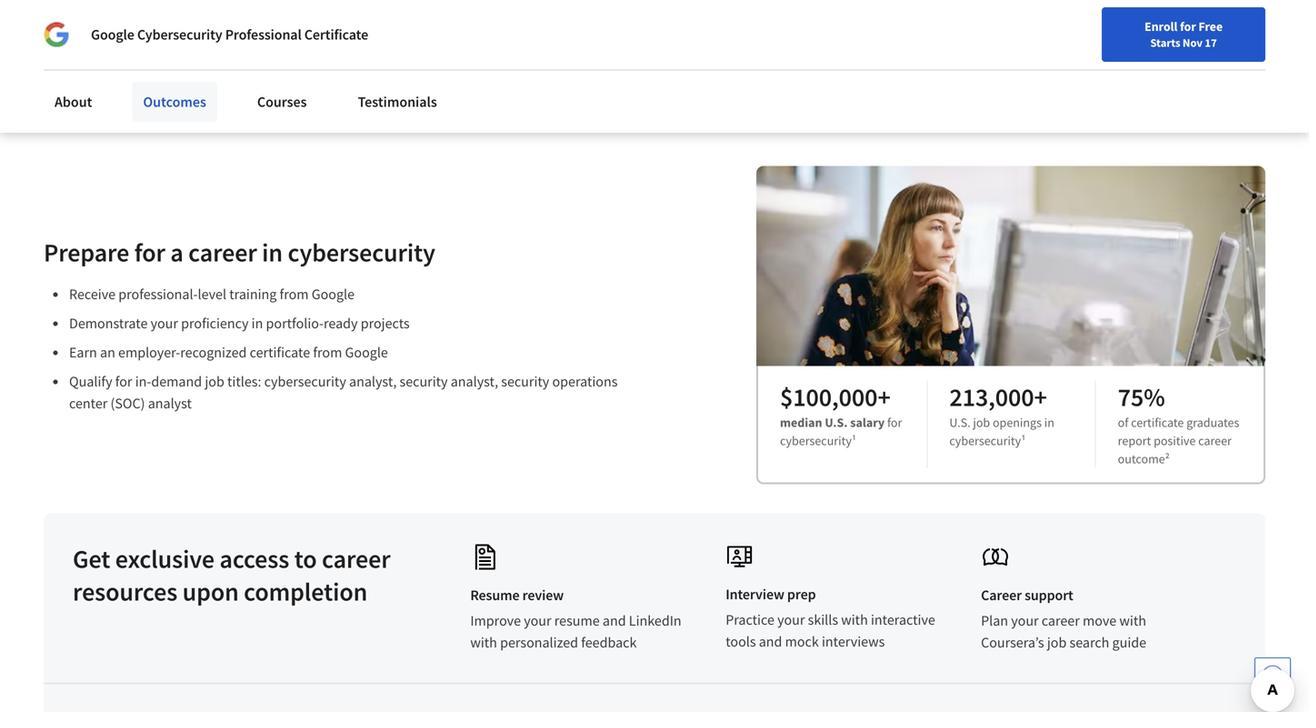 Task type: vqa. For each thing, say whether or not it's contained in the screenshot.
first UNIVERSIDAD DE LOS ANDES Image from right
no



Task type: describe. For each thing, give the bounding box(es) containing it.
top
[[320, 0, 356, 4]]

interactive
[[871, 611, 936, 629]]

center
[[69, 394, 108, 412]]

1 vertical spatial from
[[313, 343, 342, 362]]

about link
[[44, 82, 103, 122]]

are
[[484, 0, 519, 4]]

²
[[1165, 451, 1170, 467]]

nov
[[1183, 35, 1203, 50]]

demonstrate
[[69, 314, 148, 332]]

qualify
[[69, 372, 112, 391]]

tools
[[726, 633, 756, 651]]

cybersecurity inside the 213,000 + u.s. job openings in cybersecurity
[[950, 433, 1021, 449]]

job inside qualify for in-demand job titles: cybersecurity analyst, security analyst, security operations center (soc) analyst
[[205, 372, 224, 391]]

your for interview prep
[[778, 611, 805, 629]]

learn more about coursera for business link
[[74, 58, 325, 76]]

access
[[220, 543, 289, 575]]

demand inside qualify for in-demand job titles: cybersecurity analyst, security analyst, security operations center (soc) analyst
[[151, 372, 202, 391]]

professional
[[225, 25, 302, 44]]

positive
[[1154, 433, 1196, 449]]

at
[[293, 0, 315, 4]]

¹ for 213,000
[[1021, 433, 1026, 449]]

cybersecurity inside for cybersecurity
[[780, 433, 852, 449]]

median
[[780, 414, 823, 431]]

coursera's
[[981, 634, 1045, 652]]

in inside the 213,000 + u.s. job openings in cybersecurity
[[1045, 414, 1055, 431]]

testimonials
[[358, 93, 437, 111]]

proficiency
[[181, 314, 249, 332]]

find
[[804, 57, 827, 74]]

skills inside see how employees at top companies are mastering in-demand skills
[[197, 5, 253, 37]]

about
[[55, 93, 92, 111]]

receive professional-level training from google
[[69, 285, 355, 303]]

enroll
[[1145, 18, 1178, 35]]

linkedin
[[629, 612, 682, 630]]

interviews
[[822, 633, 885, 651]]

practice
[[726, 611, 775, 629]]

companies
[[361, 0, 479, 4]]

see
[[74, 0, 113, 4]]

coursera
[[189, 58, 246, 76]]

+ for $100,000
[[878, 381, 891, 413]]

prep
[[787, 585, 816, 604]]

2 security from the left
[[501, 372, 550, 391]]

plan
[[981, 612, 1009, 630]]

your for resume review
[[524, 612, 552, 630]]

new
[[857, 57, 880, 74]]

level
[[198, 285, 226, 303]]

starts
[[1151, 35, 1181, 50]]

projects
[[361, 314, 410, 332]]

1 vertical spatial in
[[252, 314, 263, 332]]

prepare
[[44, 237, 129, 268]]

certificate inside 75% of certificate graduates report positive career outcome
[[1131, 414, 1184, 431]]

career inside 75% of certificate graduates report positive career outcome
[[1199, 433, 1232, 449]]

get
[[73, 543, 110, 575]]

salary
[[851, 414, 885, 431]]

operations
[[552, 372, 618, 391]]

213,000
[[950, 381, 1034, 413]]

upon
[[182, 576, 239, 608]]

for for starts
[[1180, 18, 1196, 35]]

your right find
[[830, 57, 854, 74]]

how
[[118, 0, 165, 4]]

coursera image
[[22, 51, 137, 80]]

find your new career link
[[795, 55, 927, 77]]

prepare for a career in cybersecurity
[[44, 237, 435, 268]]

resume
[[555, 612, 600, 630]]

career support plan your career move with coursera's job search guide
[[981, 586, 1147, 652]]

openings
[[993, 414, 1042, 431]]

personalized
[[500, 634, 578, 652]]

2 analyst, from the left
[[451, 372, 498, 391]]

to
[[294, 543, 317, 575]]

u.s. inside the 213,000 + u.s. job openings in cybersecurity
[[950, 414, 971, 431]]

your for career support
[[1011, 612, 1039, 630]]

an
[[100, 343, 115, 362]]

free
[[1199, 18, 1223, 35]]

with inside career support plan your career move with coursera's job search guide
[[1120, 612, 1147, 630]]

u.s. inside $100,000 + median u.s. salary
[[825, 414, 848, 431]]

get exclusive access to career resources upon completion
[[73, 543, 391, 608]]

move
[[1083, 612, 1117, 630]]

interview prep practice your skills with interactive tools and mock interviews
[[726, 585, 936, 651]]

0 vertical spatial google
[[91, 25, 134, 44]]

business
[[270, 58, 325, 76]]

courses
[[257, 93, 307, 111]]

job inside the 213,000 + u.s. job openings in cybersecurity
[[973, 414, 990, 431]]

recognized
[[180, 343, 247, 362]]

support
[[1025, 586, 1074, 604]]

learn more about coursera for business
[[74, 58, 325, 76]]

feedback
[[581, 634, 637, 652]]

17
[[1205, 35, 1217, 50]]

career inside career support plan your career move with coursera's job search guide
[[981, 586, 1022, 604]]

titles:
[[227, 372, 261, 391]]

75% of certificate graduates report positive career outcome
[[1118, 381, 1240, 467]]

individuals
[[52, 9, 121, 27]]



Task type: locate. For each thing, give the bounding box(es) containing it.
in up training
[[262, 237, 283, 268]]

career
[[188, 237, 257, 268], [1199, 433, 1232, 449], [322, 543, 391, 575], [1042, 612, 1080, 630]]

1 horizontal spatial from
[[313, 343, 342, 362]]

2 vertical spatial in
[[1045, 414, 1055, 431]]

shopping cart: 1 item image
[[936, 50, 971, 79]]

0 vertical spatial certificate
[[250, 343, 310, 362]]

skills up mock
[[808, 611, 838, 629]]

learn
[[74, 58, 110, 76]]

for for career
[[134, 237, 165, 268]]

cybersecurity down the median
[[780, 433, 852, 449]]

mock
[[785, 633, 819, 651]]

in down training
[[252, 314, 263, 332]]

review
[[523, 586, 564, 604]]

1 horizontal spatial +
[[1034, 381, 1047, 413]]

for up nov
[[1180, 18, 1196, 35]]

0 horizontal spatial ¹
[[852, 433, 857, 449]]

a
[[170, 237, 183, 268]]

for inside enroll for free starts nov 17
[[1180, 18, 1196, 35]]

career inside career support plan your career move with coursera's job search guide
[[1042, 612, 1080, 630]]

google up the ready
[[312, 285, 355, 303]]

exclusive
[[115, 543, 215, 575]]

u.s. down '213,000'
[[950, 414, 971, 431]]

with
[[841, 611, 868, 629], [1120, 612, 1147, 630], [470, 634, 497, 652]]

testimonials link
[[347, 82, 448, 122]]

2 vertical spatial google
[[345, 343, 388, 362]]

graduates
[[1187, 414, 1240, 431]]

career up plan
[[981, 586, 1022, 604]]

and right tools
[[759, 633, 782, 651]]

0 horizontal spatial from
[[280, 285, 309, 303]]

from
[[280, 285, 309, 303], [313, 343, 342, 362]]

report
[[1118, 433, 1152, 449]]

1 horizontal spatial with
[[841, 611, 868, 629]]

resume review improve your resume and linkedin with personalized feedback
[[470, 586, 682, 652]]

show notifications image
[[1116, 59, 1138, 81]]

2 ¹ from the left
[[1021, 433, 1026, 449]]

for inside qualify for in-demand job titles: cybersecurity analyst, security analyst, security operations center (soc) analyst
[[115, 372, 132, 391]]

outcomes
[[143, 93, 206, 111]]

skills inside interview prep practice your skills with interactive tools and mock interviews
[[808, 611, 838, 629]]

+
[[878, 381, 891, 413], [1034, 381, 1047, 413]]

for inside for cybersecurity
[[888, 414, 902, 431]]

for cybersecurity
[[780, 414, 902, 449]]

0 horizontal spatial security
[[400, 372, 448, 391]]

+ inside $100,000 + median u.s. salary
[[878, 381, 891, 413]]

cybersecurity inside qualify for in-demand job titles: cybersecurity analyst, security analyst, security operations center (soc) analyst
[[264, 372, 346, 391]]

google image
[[44, 22, 69, 47]]

employer-
[[118, 343, 180, 362]]

for right salary on the right of page
[[888, 414, 902, 431]]

google
[[91, 25, 134, 44], [312, 285, 355, 303], [345, 343, 388, 362]]

interview
[[726, 585, 785, 604]]

cybersecurity
[[137, 25, 222, 44]]

security
[[400, 372, 448, 391], [501, 372, 550, 391]]

with down improve
[[470, 634, 497, 652]]

your up coursera's
[[1011, 612, 1039, 630]]

your up personalized
[[524, 612, 552, 630]]

0 vertical spatial and
[[603, 612, 626, 630]]

security down projects
[[400, 372, 448, 391]]

career right to
[[322, 543, 391, 575]]

1 horizontal spatial skills
[[808, 611, 838, 629]]

0 horizontal spatial job
[[205, 372, 224, 391]]

u.s.
[[825, 414, 848, 431], [950, 414, 971, 431]]

professional-
[[118, 285, 198, 303]]

1 horizontal spatial certificate
[[1131, 414, 1184, 431]]

u.s. down $100,000
[[825, 414, 848, 431]]

analyst
[[148, 394, 192, 412]]

1 horizontal spatial career
[[981, 586, 1022, 604]]

and inside resume review improve your resume and linkedin with personalized feedback
[[603, 612, 626, 630]]

in- inside see how employees at top companies are mastering in-demand skills
[[74, 5, 103, 37]]

0 vertical spatial skills
[[197, 5, 253, 37]]

1 vertical spatial skills
[[808, 611, 838, 629]]

career
[[883, 57, 918, 74], [981, 586, 1022, 604]]

english button
[[980, 36, 1090, 95]]

0 vertical spatial demand
[[103, 5, 192, 37]]

1 vertical spatial career
[[981, 586, 1022, 604]]

1 horizontal spatial job
[[973, 414, 990, 431]]

cybersecurity up the ready
[[288, 237, 435, 268]]

for for demand
[[115, 372, 132, 391]]

in- inside qualify for in-demand job titles: cybersecurity analyst, security analyst, security operations center (soc) analyst
[[135, 372, 151, 391]]

$100,000 + median u.s. salary
[[780, 381, 891, 431]]

for
[[1180, 18, 1196, 35], [249, 58, 267, 76], [134, 237, 165, 268], [115, 372, 132, 391], [888, 414, 902, 431]]

(soc)
[[111, 394, 145, 412]]

75%
[[1118, 381, 1165, 413]]

None search field
[[259, 48, 559, 84]]

mastering
[[524, 0, 634, 4]]

0 horizontal spatial and
[[603, 612, 626, 630]]

see how employees at top companies are mastering in-demand skills
[[74, 0, 634, 37]]

1 ¹ from the left
[[852, 433, 857, 449]]

resume
[[470, 586, 520, 604]]

in- down see
[[74, 5, 103, 37]]

certificate down portfolio- on the left top of the page
[[250, 343, 310, 362]]

213,000 + u.s. job openings in cybersecurity
[[950, 381, 1055, 449]]

1 vertical spatial and
[[759, 633, 782, 651]]

with inside resume review improve your resume and linkedin with personalized feedback
[[470, 634, 497, 652]]

career right "new"
[[883, 57, 918, 74]]

guide
[[1113, 634, 1147, 652]]

your down the professional- at the left top
[[151, 314, 178, 332]]

security left the operations
[[501, 372, 550, 391]]

for up (soc)
[[115, 372, 132, 391]]

job down '213,000'
[[973, 414, 990, 431]]

outcome
[[1118, 451, 1165, 467]]

0 vertical spatial career
[[883, 57, 918, 74]]

improve
[[470, 612, 521, 630]]

for
[[29, 9, 49, 27]]

with up the "guide"
[[1120, 612, 1147, 630]]

receive
[[69, 285, 116, 303]]

¹ down salary on the right of page
[[852, 433, 857, 449]]

more
[[113, 58, 146, 76]]

2 u.s. from the left
[[950, 414, 971, 431]]

in- up (soc)
[[135, 372, 151, 391]]

help center image
[[1262, 665, 1284, 687]]

1 horizontal spatial u.s.
[[950, 414, 971, 431]]

0 vertical spatial in
[[262, 237, 283, 268]]

1 horizontal spatial ¹
[[1021, 433, 1026, 449]]

0 horizontal spatial u.s.
[[825, 414, 848, 431]]

1 vertical spatial job
[[973, 414, 990, 431]]

certificate
[[304, 25, 368, 44]]

resources
[[73, 576, 177, 608]]

cybersecurity down the openings at the bottom right of the page
[[950, 433, 1021, 449]]

demonstrate your proficiency in portfolio-ready projects
[[69, 314, 410, 332]]

demand inside see how employees at top companies are mastering in-demand skills
[[103, 5, 192, 37]]

skills
[[197, 5, 253, 37], [808, 611, 838, 629]]

and inside interview prep practice your skills with interactive tools and mock interviews
[[759, 633, 782, 651]]

from up portfolio- on the left top of the page
[[280, 285, 309, 303]]

demand down 'how'
[[103, 5, 192, 37]]

job down recognized
[[205, 372, 224, 391]]

google down projects
[[345, 343, 388, 362]]

0 vertical spatial in-
[[74, 5, 103, 37]]

¹ down the openings at the bottom right of the page
[[1021, 433, 1026, 449]]

skills down 'employees'
[[197, 5, 253, 37]]

2 + from the left
[[1034, 381, 1047, 413]]

google up the more
[[91, 25, 134, 44]]

career down graduates
[[1199, 433, 1232, 449]]

coursera enterprise logos image
[[860, 0, 1224, 64]]

¹
[[852, 433, 857, 449], [1021, 433, 1026, 449]]

your inside interview prep practice your skills with interactive tools and mock interviews
[[778, 611, 805, 629]]

$100,000
[[780, 381, 878, 413]]

english
[[1013, 57, 1057, 75]]

about
[[149, 58, 186, 76]]

in
[[262, 237, 283, 268], [252, 314, 263, 332], [1045, 414, 1055, 431]]

1 horizontal spatial in-
[[135, 372, 151, 391]]

outcomes link
[[132, 82, 217, 122]]

in-
[[74, 5, 103, 37], [135, 372, 151, 391]]

your inside career support plan your career move with coursera's job search guide
[[1011, 612, 1039, 630]]

for left a
[[134, 237, 165, 268]]

job inside career support plan your career move with coursera's job search guide
[[1047, 634, 1067, 652]]

2 horizontal spatial with
[[1120, 612, 1147, 630]]

job left search
[[1047, 634, 1067, 652]]

career inside get exclusive access to career resources upon completion
[[322, 543, 391, 575]]

1 vertical spatial in-
[[135, 372, 151, 391]]

1 vertical spatial demand
[[151, 372, 202, 391]]

1 security from the left
[[400, 372, 448, 391]]

1 horizontal spatial and
[[759, 633, 782, 651]]

1 vertical spatial certificate
[[1131, 414, 1184, 431]]

+ up salary on the right of page
[[878, 381, 891, 413]]

earn
[[69, 343, 97, 362]]

+ inside the 213,000 + u.s. job openings in cybersecurity
[[1034, 381, 1047, 413]]

1 analyst, from the left
[[349, 372, 397, 391]]

0 horizontal spatial skills
[[197, 5, 253, 37]]

employees
[[170, 0, 288, 4]]

demand
[[103, 5, 192, 37], [151, 372, 202, 391]]

2 horizontal spatial job
[[1047, 634, 1067, 652]]

0 vertical spatial from
[[280, 285, 309, 303]]

career up the level
[[188, 237, 257, 268]]

1 u.s. from the left
[[825, 414, 848, 431]]

courses link
[[246, 82, 318, 122]]

your up mock
[[778, 611, 805, 629]]

0 horizontal spatial +
[[878, 381, 891, 413]]

0 horizontal spatial in-
[[74, 5, 103, 37]]

2 vertical spatial job
[[1047, 634, 1067, 652]]

from down the ready
[[313, 343, 342, 362]]

your inside resume review improve your resume and linkedin with personalized feedback
[[524, 612, 552, 630]]

find your new career
[[804, 57, 918, 74]]

1 + from the left
[[878, 381, 891, 413]]

and up feedback
[[603, 612, 626, 630]]

1 vertical spatial google
[[312, 285, 355, 303]]

certificate up "positive"
[[1131, 414, 1184, 431]]

for individuals
[[29, 9, 121, 27]]

cybersecurity down portfolio- on the left top of the page
[[264, 372, 346, 391]]

0 horizontal spatial with
[[470, 634, 497, 652]]

0 horizontal spatial certificate
[[250, 343, 310, 362]]

0 vertical spatial job
[[205, 372, 224, 391]]

of
[[1118, 414, 1129, 431]]

for down professional
[[249, 58, 267, 76]]

training
[[229, 285, 277, 303]]

1 horizontal spatial security
[[501, 372, 550, 391]]

career down support in the right of the page
[[1042, 612, 1080, 630]]

with inside interview prep practice your skills with interactive tools and mock interviews
[[841, 611, 868, 629]]

ready
[[324, 314, 358, 332]]

+ up the openings at the bottom right of the page
[[1034, 381, 1047, 413]]

with up interviews
[[841, 611, 868, 629]]

¹ for $100,000
[[852, 433, 857, 449]]

1 horizontal spatial analyst,
[[451, 372, 498, 391]]

your
[[830, 57, 854, 74], [151, 314, 178, 332], [778, 611, 805, 629], [524, 612, 552, 630], [1011, 612, 1039, 630]]

0 horizontal spatial analyst,
[[349, 372, 397, 391]]

+ for 213,000
[[1034, 381, 1047, 413]]

in right the openings at the bottom right of the page
[[1045, 414, 1055, 431]]

earn an employer-recognized certificate from google
[[69, 343, 388, 362]]

demand up the analyst
[[151, 372, 202, 391]]

cybersecurity
[[288, 237, 435, 268], [264, 372, 346, 391], [780, 433, 852, 449], [950, 433, 1021, 449]]

google cybersecurity professional certificate
[[91, 25, 368, 44]]

0 horizontal spatial career
[[883, 57, 918, 74]]



